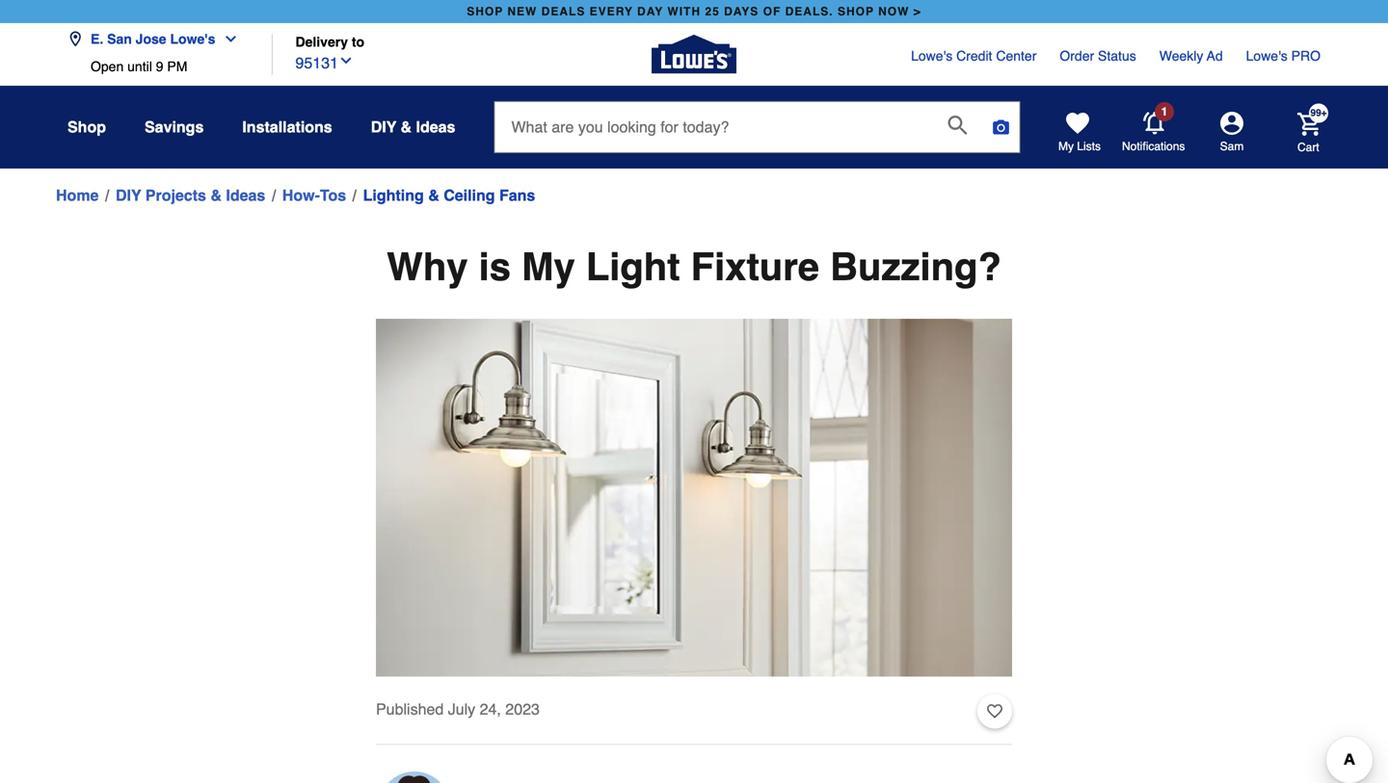 Task type: vqa. For each thing, say whether or not it's contained in the screenshot.
PRO
yes



Task type: describe. For each thing, give the bounding box(es) containing it.
heart outline image
[[987, 702, 1003, 723]]

days
[[724, 5, 759, 18]]

light
[[586, 245, 680, 289]]

lighting & ceiling fans
[[363, 187, 535, 204]]

0 horizontal spatial my
[[522, 245, 575, 289]]

camera image
[[992, 118, 1011, 137]]

pm
[[167, 59, 187, 74]]

pro
[[1292, 48, 1321, 64]]

shop new deals every day with 25 days of deals. shop now >
[[467, 5, 922, 18]]

lowe's credit center
[[911, 48, 1037, 64]]

location image
[[68, 31, 83, 47]]

savings button
[[145, 110, 204, 145]]

notifications
[[1122, 140, 1185, 153]]

how-tos
[[282, 187, 346, 204]]

how-
[[282, 187, 320, 204]]

new
[[508, 5, 537, 18]]

sam button
[[1186, 112, 1279, 154]]

weekly ad
[[1160, 48, 1223, 64]]

& for diy
[[401, 118, 412, 136]]

lighting & ceiling fans link
[[363, 184, 535, 207]]

diy & ideas button
[[371, 110, 456, 145]]

1 shop from the left
[[467, 5, 503, 18]]

is
[[479, 245, 511, 289]]

lowe's credit center link
[[911, 46, 1037, 66]]

weekly ad link
[[1160, 46, 1223, 66]]

installations
[[242, 118, 332, 136]]

open
[[91, 59, 124, 74]]

shop
[[68, 118, 106, 136]]

lowe's home improvement notification center image
[[1144, 112, 1167, 135]]

95131 button
[[296, 50, 354, 75]]

home
[[56, 187, 99, 204]]

25
[[705, 5, 720, 18]]

diy for diy & ideas
[[371, 118, 397, 136]]

lists
[[1077, 140, 1101, 153]]

how-tos link
[[282, 184, 346, 207]]

status
[[1098, 48, 1137, 64]]

delivery to
[[296, 34, 365, 50]]

diy projects & ideas
[[116, 187, 265, 204]]

published
[[376, 701, 444, 719]]

95131
[[296, 54, 338, 72]]

lowe's for lowe's pro
[[1246, 48, 1288, 64]]

ceiling
[[444, 187, 495, 204]]

diy for diy projects & ideas
[[116, 187, 141, 204]]

of
[[763, 5, 781, 18]]

lowe's pro link
[[1246, 46, 1321, 66]]

published july 24, 2023
[[376, 701, 540, 719]]

diy & ideas
[[371, 118, 456, 136]]

why is my light fixture buzzing?
[[387, 245, 1002, 289]]

now
[[879, 5, 910, 18]]

shop button
[[68, 110, 106, 145]]

shop new deals every day with 25 days of deals. shop now > link
[[463, 0, 926, 23]]

order
[[1060, 48, 1095, 64]]

lowe's home improvement cart image
[[1298, 113, 1321, 136]]

jose
[[136, 31, 166, 47]]

>
[[914, 5, 922, 18]]

e.
[[91, 31, 103, 47]]

my lists
[[1059, 140, 1101, 153]]

order status link
[[1060, 46, 1137, 66]]

1
[[1162, 105, 1168, 118]]

1 horizontal spatial my
[[1059, 140, 1074, 153]]

weekly
[[1160, 48, 1204, 64]]

2 shop from the left
[[838, 5, 874, 18]]



Task type: locate. For each thing, give the bounding box(es) containing it.
lowe's home improvement lists image
[[1067, 112, 1090, 135]]

1 horizontal spatial diy
[[371, 118, 397, 136]]

0 horizontal spatial ideas
[[226, 187, 265, 204]]

None search field
[[494, 101, 1021, 171]]

fans
[[499, 187, 535, 204]]

lowe's inside button
[[170, 31, 215, 47]]

day
[[637, 5, 664, 18]]

1 vertical spatial chevron down image
[[338, 53, 354, 69]]

0 horizontal spatial chevron down image
[[215, 31, 239, 47]]

1 horizontal spatial &
[[401, 118, 412, 136]]

diy inside button
[[371, 118, 397, 136]]

until
[[127, 59, 152, 74]]

0 horizontal spatial diy
[[116, 187, 141, 204]]

0 vertical spatial chevron down image
[[215, 31, 239, 47]]

deals
[[542, 5, 586, 18]]

& for lighting
[[428, 187, 439, 204]]

2 horizontal spatial lowe's
[[1246, 48, 1288, 64]]

2023
[[506, 701, 540, 719]]

my left lists
[[1059, 140, 1074, 153]]

e. san jose lowe's
[[91, 31, 215, 47]]

lowe's up pm
[[170, 31, 215, 47]]

search image
[[948, 116, 968, 135]]

lowe's pro
[[1246, 48, 1321, 64]]

99+
[[1311, 107, 1327, 119]]

chevron down image down to on the top left
[[338, 53, 354, 69]]

1 vertical spatial ideas
[[226, 187, 265, 204]]

chevron down image inside e. san jose lowe's button
[[215, 31, 239, 47]]

buzzing?
[[830, 245, 1002, 289]]

ideas left how-
[[226, 187, 265, 204]]

installations button
[[242, 110, 332, 145]]

lowe's left credit
[[911, 48, 953, 64]]

a bathroom with vanilla walls, a mirror and two allen + roth vanity lights. image
[[376, 319, 1013, 678]]

0 vertical spatial my
[[1059, 140, 1074, 153]]

0 vertical spatial ideas
[[416, 118, 456, 136]]

Search Query text field
[[495, 102, 933, 152]]

deals.
[[786, 5, 834, 18]]

9
[[156, 59, 163, 74]]

lowe's left pro
[[1246, 48, 1288, 64]]

cart
[[1298, 141, 1320, 154]]

ideas inside button
[[416, 118, 456, 136]]

e. san jose lowe's button
[[68, 20, 246, 59]]

projects
[[145, 187, 206, 204]]

0 horizontal spatial shop
[[467, 5, 503, 18]]

san
[[107, 31, 132, 47]]

lowe's
[[170, 31, 215, 47], [911, 48, 953, 64], [1246, 48, 1288, 64]]

& right projects
[[211, 187, 222, 204]]

my lists link
[[1059, 112, 1101, 154]]

diy left projects
[[116, 187, 141, 204]]

ad
[[1207, 48, 1223, 64]]

ideas up lighting & ceiling fans
[[416, 118, 456, 136]]

1 vertical spatial diy
[[116, 187, 141, 204]]

0 horizontal spatial &
[[211, 187, 222, 204]]

lowe's home improvement logo image
[[652, 12, 737, 97]]

sam
[[1220, 140, 1244, 153]]

1 horizontal spatial ideas
[[416, 118, 456, 136]]

chevron down image inside 95131 'button'
[[338, 53, 354, 69]]

delivery
[[296, 34, 348, 50]]

lowe's for lowe's credit center
[[911, 48, 953, 64]]

diy projects & ideas link
[[116, 184, 265, 207]]

1 horizontal spatial shop
[[838, 5, 874, 18]]

shop left new
[[467, 5, 503, 18]]

24,
[[480, 701, 501, 719]]

lighting
[[363, 187, 424, 204]]

& left ceiling
[[428, 187, 439, 204]]

&
[[401, 118, 412, 136], [211, 187, 222, 204], [428, 187, 439, 204]]

1 vertical spatial my
[[522, 245, 575, 289]]

order status
[[1060, 48, 1137, 64]]

diy up lighting
[[371, 118, 397, 136]]

every
[[590, 5, 633, 18]]

1 horizontal spatial lowe's
[[911, 48, 953, 64]]

1 horizontal spatial chevron down image
[[338, 53, 354, 69]]

savings
[[145, 118, 204, 136]]

open until 9 pm
[[91, 59, 187, 74]]

my
[[1059, 140, 1074, 153], [522, 245, 575, 289]]

ideas
[[416, 118, 456, 136], [226, 187, 265, 204]]

july
[[448, 701, 476, 719]]

shop left now
[[838, 5, 874, 18]]

tos
[[320, 187, 346, 204]]

credit
[[957, 48, 993, 64]]

center
[[996, 48, 1037, 64]]

diy
[[371, 118, 397, 136], [116, 187, 141, 204]]

shop
[[467, 5, 503, 18], [838, 5, 874, 18]]

chevron down image
[[215, 31, 239, 47], [338, 53, 354, 69]]

0 horizontal spatial lowe's
[[170, 31, 215, 47]]

to
[[352, 34, 365, 50]]

fixture
[[691, 245, 820, 289]]

with
[[668, 5, 701, 18]]

my right is
[[522, 245, 575, 289]]

chevron down image right jose
[[215, 31, 239, 47]]

home link
[[56, 184, 99, 207]]

2 horizontal spatial &
[[428, 187, 439, 204]]

& up lighting
[[401, 118, 412, 136]]

& inside button
[[401, 118, 412, 136]]

why
[[387, 245, 468, 289]]

0 vertical spatial diy
[[371, 118, 397, 136]]



